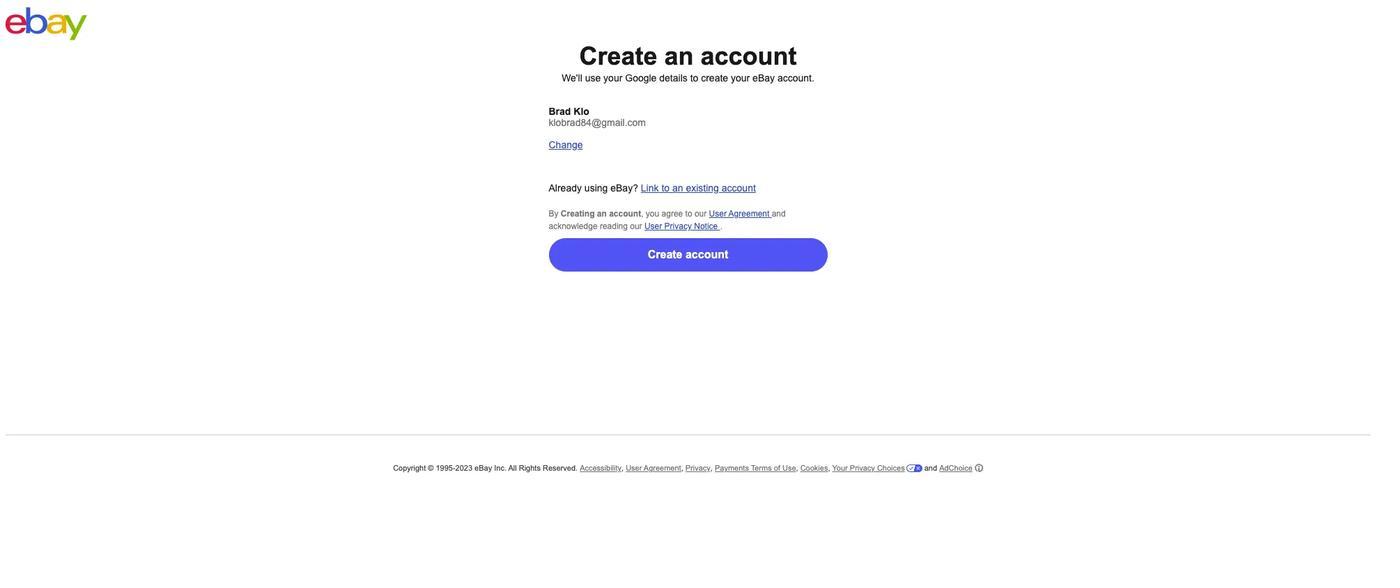 Task type: vqa. For each thing, say whether or not it's contained in the screenshot.
password field
no



Task type: describe. For each thing, give the bounding box(es) containing it.
cookies link
[[800, 464, 828, 473]]

creating
[[561, 209, 595, 219]]

account inside button
[[686, 249, 728, 261]]

already
[[549, 183, 582, 194]]

you
[[646, 209, 659, 219]]

2 vertical spatial an
[[597, 209, 607, 219]]

rights
[[519, 464, 541, 473]]

create for an
[[579, 42, 657, 70]]

and for and adchoice
[[925, 464, 937, 473]]

adchoice
[[939, 464, 973, 473]]

to inside create an account we'll use your google details to create your ebay account.
[[690, 72, 698, 84]]

all
[[508, 464, 517, 473]]

reserved.
[[543, 464, 578, 473]]

1 your from the left
[[604, 72, 623, 84]]

1 horizontal spatial our
[[695, 209, 707, 219]]

user privacy notice link
[[645, 222, 720, 231]]

1 vertical spatial an
[[672, 183, 683, 194]]

create an account we'll use your google details to create your ebay account.
[[562, 42, 815, 84]]

0 vertical spatial user
[[709, 209, 727, 219]]

privacy link
[[686, 464, 711, 473]]

we'll
[[562, 72, 582, 84]]

link
[[641, 183, 659, 194]]

acknowledge
[[549, 222, 598, 231]]

, left you
[[641, 209, 644, 219]]

, right reserved.
[[622, 464, 624, 473]]

account up the reading
[[609, 209, 641, 219]]

brad
[[549, 106, 571, 117]]

ebay?
[[611, 183, 638, 194]]

account inside create an account we'll use your google details to create your ebay account.
[[701, 42, 797, 70]]

2 vertical spatial user
[[626, 464, 642, 473]]

agree
[[662, 209, 683, 219]]

adchoice link
[[939, 464, 983, 473]]

accessibility link
[[580, 464, 622, 473]]

brad klo klobrad84@gmail.com
[[549, 106, 646, 128]]

privacy right your
[[850, 464, 875, 473]]

change
[[549, 139, 583, 151]]

, left payments
[[711, 464, 713, 473]]

google
[[625, 72, 657, 84]]

and for and acknowledge reading our
[[772, 209, 786, 219]]

cookies
[[800, 464, 828, 473]]

1 horizontal spatial agreement
[[729, 209, 770, 219]]

1 vertical spatial agreement
[[644, 464, 681, 473]]

.
[[720, 222, 723, 231]]

2 vertical spatial to
[[685, 209, 692, 219]]

by
[[549, 209, 559, 219]]

2023
[[455, 464, 473, 473]]



Task type: locate. For each thing, give the bounding box(es) containing it.
user agreement link for privacy
[[626, 464, 681, 473]]

payments terms of use link
[[715, 464, 796, 473]]

create
[[701, 72, 728, 84]]

account right existing
[[722, 183, 756, 194]]

agreement
[[729, 209, 770, 219], [644, 464, 681, 473]]

an
[[664, 42, 694, 70], [672, 183, 683, 194], [597, 209, 607, 219]]

create inside create an account we'll use your google details to create your ebay account.
[[579, 42, 657, 70]]

our up notice
[[695, 209, 707, 219]]

ebay left inc. on the bottom left of page
[[475, 464, 492, 473]]

klo
[[574, 106, 589, 117]]

inc.
[[494, 464, 507, 473]]

user privacy notice .
[[645, 222, 723, 231]]

user agreement link up .
[[709, 209, 772, 219]]

0 vertical spatial create
[[579, 42, 657, 70]]

privacy down agree
[[665, 222, 692, 231]]

1 vertical spatial user agreement link
[[626, 464, 681, 473]]

an left existing
[[672, 183, 683, 194]]

create account
[[648, 249, 728, 261]]

create up google
[[579, 42, 657, 70]]

details
[[659, 72, 688, 84]]

user up .
[[709, 209, 727, 219]]

agreement left "privacy" link
[[644, 464, 681, 473]]

1 vertical spatial create
[[648, 249, 683, 261]]

1 vertical spatial our
[[630, 222, 642, 231]]

existing
[[686, 183, 719, 194]]

ebay
[[753, 72, 775, 84], [475, 464, 492, 473]]

privacy
[[665, 222, 692, 231], [686, 464, 711, 473], [850, 464, 875, 473]]

copyright
[[393, 464, 426, 473]]

create down user privacy notice link on the top of the page
[[648, 249, 683, 261]]

user down you
[[645, 222, 662, 231]]

1 horizontal spatial your
[[731, 72, 750, 84]]

1 horizontal spatial user
[[645, 222, 662, 231]]

create
[[579, 42, 657, 70], [648, 249, 683, 261]]

1 horizontal spatial user agreement link
[[709, 209, 772, 219]]

your privacy choices link
[[832, 464, 922, 473]]

user right the accessibility link
[[626, 464, 642, 473]]

use
[[783, 464, 796, 473]]

1 vertical spatial user
[[645, 222, 662, 231]]

,
[[641, 209, 644, 219], [622, 464, 624, 473], [681, 464, 683, 473], [711, 464, 713, 473], [796, 464, 798, 473], [828, 464, 830, 473]]

1 vertical spatial to
[[662, 183, 670, 194]]

create for account
[[648, 249, 683, 261]]

your
[[604, 72, 623, 84], [731, 72, 750, 84]]

terms
[[751, 464, 772, 473]]

0 vertical spatial agreement
[[729, 209, 770, 219]]

0 vertical spatial and
[[772, 209, 786, 219]]

to up user privacy notice .
[[685, 209, 692, 219]]

using
[[585, 183, 608, 194]]

account.
[[778, 72, 815, 84]]

1 horizontal spatial ebay
[[753, 72, 775, 84]]

already using ebay? link to an existing account
[[549, 183, 756, 194]]

2 horizontal spatial user
[[709, 209, 727, 219]]

0 vertical spatial our
[[695, 209, 707, 219]]

account up create
[[701, 42, 797, 70]]

2 your from the left
[[731, 72, 750, 84]]

user agreement link left "privacy" link
[[626, 464, 681, 473]]

your right create
[[731, 72, 750, 84]]

of
[[774, 464, 780, 473]]

use
[[585, 72, 601, 84]]

to
[[690, 72, 698, 84], [662, 183, 670, 194], [685, 209, 692, 219]]

1995-
[[436, 464, 455, 473]]

and acknowledge reading our
[[549, 209, 786, 231]]

, left cookies link
[[796, 464, 798, 473]]

user agreement link
[[709, 209, 772, 219], [626, 464, 681, 473]]

1 vertical spatial ebay
[[475, 464, 492, 473]]

klobrad84@gmail.com
[[549, 117, 646, 128]]

your right use
[[604, 72, 623, 84]]

to right link
[[662, 183, 670, 194]]

0 horizontal spatial agreement
[[644, 464, 681, 473]]

account
[[701, 42, 797, 70], [722, 183, 756, 194], [609, 209, 641, 219], [686, 249, 728, 261]]

change link
[[549, 139, 583, 151]]

0 horizontal spatial your
[[604, 72, 623, 84]]

accessibility
[[580, 464, 622, 473]]

0 vertical spatial an
[[664, 42, 694, 70]]

privacy left payments
[[686, 464, 711, 473]]

0 horizontal spatial user
[[626, 464, 642, 473]]

choices
[[877, 464, 905, 473]]

an inside create an account we'll use your google details to create your ebay account.
[[664, 42, 694, 70]]

0 vertical spatial to
[[690, 72, 698, 84]]

an up the reading
[[597, 209, 607, 219]]

create account button
[[549, 238, 827, 272]]

agreement down link to an existing account "link"
[[729, 209, 770, 219]]

0 vertical spatial ebay
[[753, 72, 775, 84]]

0 horizontal spatial user agreement link
[[626, 464, 681, 473]]

to left create
[[690, 72, 698, 84]]

by creating an account , you agree to our user agreement
[[549, 209, 772, 219]]

0 vertical spatial user agreement link
[[709, 209, 772, 219]]

ebay inside create an account we'll use your google details to create your ebay account.
[[753, 72, 775, 84]]

, left your
[[828, 464, 830, 473]]

payments
[[715, 464, 749, 473]]

our right the reading
[[630, 222, 642, 231]]

our inside and acknowledge reading our
[[630, 222, 642, 231]]

reading
[[600, 222, 628, 231]]

user
[[709, 209, 727, 219], [645, 222, 662, 231], [626, 464, 642, 473]]

an up details
[[664, 42, 694, 70]]

user agreement link for user privacy notice
[[709, 209, 772, 219]]

0 horizontal spatial our
[[630, 222, 642, 231]]

and inside and acknowledge reading our
[[772, 209, 786, 219]]

0 horizontal spatial ebay
[[475, 464, 492, 473]]

1 vertical spatial and
[[925, 464, 937, 473]]

and
[[772, 209, 786, 219], [925, 464, 937, 473]]

our
[[695, 209, 707, 219], [630, 222, 642, 231]]

1 horizontal spatial and
[[925, 464, 937, 473]]

, left "privacy" link
[[681, 464, 683, 473]]

account down notice
[[686, 249, 728, 261]]

notice
[[694, 222, 718, 231]]

©
[[428, 464, 434, 473]]

ebay left account.
[[753, 72, 775, 84]]

your
[[832, 464, 848, 473]]

and adchoice
[[922, 464, 973, 473]]

create inside button
[[648, 249, 683, 261]]

link to an existing account link
[[641, 183, 756, 194]]

0 horizontal spatial and
[[772, 209, 786, 219]]

copyright © 1995-2023 ebay inc. all rights reserved. accessibility , user agreement , privacy , payments terms of use , cookies , your privacy choices
[[393, 464, 905, 473]]



